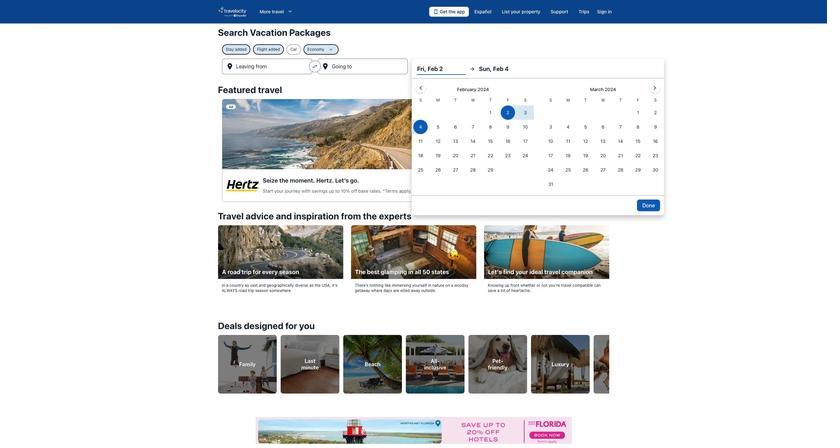 Task type: locate. For each thing, give the bounding box(es) containing it.
next month image
[[651, 84, 659, 92]]

previous month image
[[417, 84, 425, 92]]

next image
[[605, 359, 613, 367]]

main content
[[0, 23, 827, 445]]

swap origin and destination values image
[[312, 64, 318, 69]]



Task type: vqa. For each thing, say whether or not it's contained in the screenshot.
"Property amenity" "image"
no



Task type: describe. For each thing, give the bounding box(es) containing it.
travelocity logo image
[[218, 7, 247, 17]]

download the app button image
[[433, 9, 439, 14]]

featured travel region
[[214, 81, 613, 207]]

previous image
[[214, 359, 222, 367]]

travel advice and inspiration from the experts region
[[214, 207, 613, 305]]



